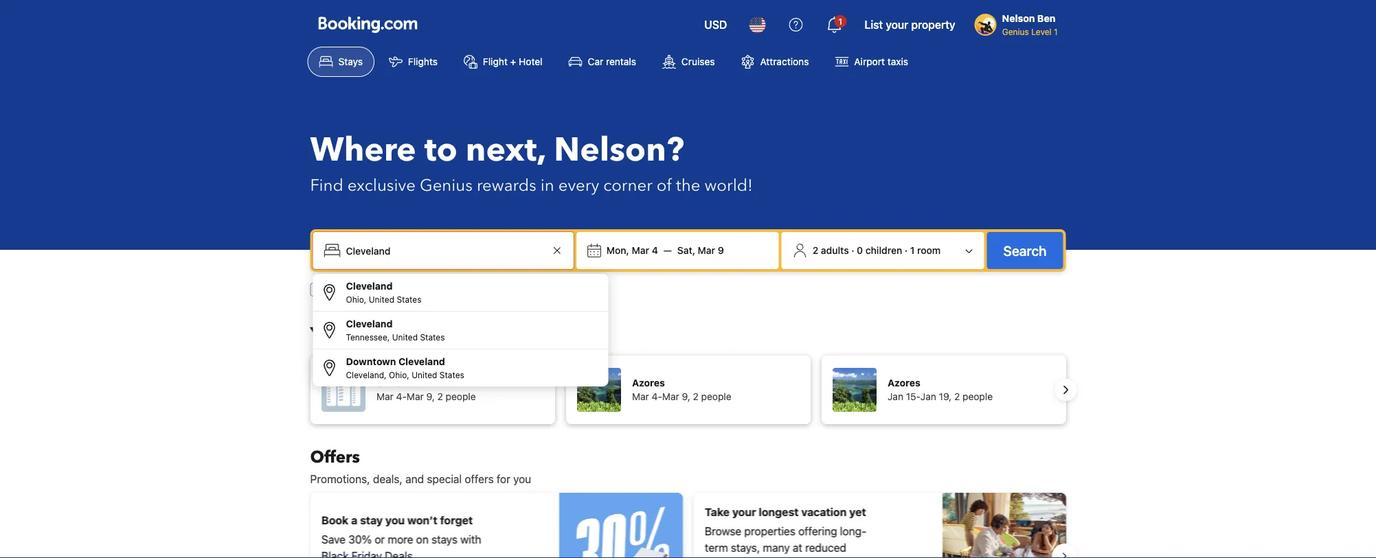 Task type: locate. For each thing, give the bounding box(es) containing it.
for inside offers promotions, deals, and special offers for you
[[497, 473, 511, 486]]

car rentals
[[588, 56, 636, 67]]

reduced
[[805, 542, 846, 555]]

0 vertical spatial for
[[386, 284, 399, 296]]

your for take
[[732, 506, 756, 519]]

you
[[513, 473, 531, 486], [385, 514, 405, 528]]

0 vertical spatial your
[[886, 18, 909, 31]]

1 vertical spatial genius
[[420, 174, 473, 197]]

azores inside azores jan 15-jan 19, 2 people
[[888, 378, 921, 389]]

· right children at the top right of page
[[905, 245, 908, 256]]

your right take
[[732, 506, 756, 519]]

0 horizontal spatial 4-
[[396, 391, 407, 403]]

people for jan 15-jan 19, 2 people
[[963, 391, 993, 403]]

work
[[401, 284, 423, 296]]

region containing são joão
[[299, 351, 1077, 430]]

0 horizontal spatial your
[[732, 506, 756, 519]]

mon,
[[607, 245, 630, 256]]

2 horizontal spatial people
[[963, 391, 993, 403]]

· left 0
[[852, 245, 855, 256]]

save
[[321, 534, 345, 547]]

9, inside azores mar 4-mar 9, 2 people
[[682, 391, 690, 403]]

for
[[386, 284, 399, 296], [497, 473, 511, 486]]

region
[[299, 351, 1077, 430], [299, 488, 1077, 559]]

a
[[351, 514, 357, 528]]

yet
[[849, 506, 866, 519]]

where
[[310, 128, 416, 173]]

states inside cleveland ohio, united states
[[397, 295, 422, 304]]

2 region from the top
[[299, 488, 1077, 559]]

monthly
[[705, 558, 745, 559]]

ben
[[1038, 13, 1056, 24]]

azores inside azores mar 4-mar 9, 2 people
[[632, 378, 665, 389]]

flight + hotel
[[483, 56, 543, 67]]

mon, mar 4 button
[[601, 239, 664, 263]]

states up 'downtown cleveland cleveland, ohio, united states' on the left
[[420, 333, 445, 342]]

1 vertical spatial you
[[385, 514, 405, 528]]

9, inside são joão mar 4-mar 9, 2 people
[[426, 391, 435, 403]]

1 4- from the left
[[396, 391, 407, 403]]

1 horizontal spatial your
[[886, 18, 909, 31]]

1 horizontal spatial azores
[[888, 378, 921, 389]]

0 horizontal spatial you
[[385, 514, 405, 528]]

to
[[425, 128, 458, 173]]

0 horizontal spatial people
[[445, 391, 476, 403]]

1 azores from the left
[[632, 378, 665, 389]]

2 vertical spatial states
[[440, 370, 465, 380]]

tennessee,
[[346, 333, 390, 342]]

2 4- from the left
[[652, 391, 662, 403]]

vacation
[[801, 506, 847, 519]]

states inside 'downtown cleveland cleveland, ohio, united states'
[[440, 370, 465, 380]]

genius down to at top
[[420, 174, 473, 197]]

são
[[376, 378, 394, 389]]

4-
[[396, 391, 407, 403], [652, 391, 662, 403]]

2 vertical spatial 1
[[911, 245, 915, 256]]

stay
[[360, 514, 383, 528]]

2
[[813, 245, 819, 256], [437, 391, 443, 403], [693, 391, 699, 403], [954, 391, 960, 403]]

people for mar 4-mar 9, 2 people
[[701, 391, 731, 403]]

1 vertical spatial your
[[732, 506, 756, 519]]

0 horizontal spatial azores
[[632, 378, 665, 389]]

united inside 'downtown cleveland cleveland, ohio, united states'
[[412, 370, 437, 380]]

browse
[[705, 525, 741, 539]]

won't
[[407, 514, 437, 528]]

3 people from the left
[[963, 391, 993, 403]]

1 horizontal spatial 4-
[[652, 391, 662, 403]]

states down searches at the left
[[440, 370, 465, 380]]

united right "são"
[[412, 370, 437, 380]]

jan left 19,
[[921, 391, 936, 403]]

united for cleveland ohio, united states
[[369, 295, 395, 304]]

i'm
[[330, 284, 343, 296]]

ohio, inside cleveland ohio, united states
[[346, 295, 367, 304]]

2 horizontal spatial 1
[[1054, 27, 1058, 36]]

2 jan from the left
[[921, 391, 936, 403]]

1 left list
[[839, 16, 843, 26]]

ohio, down downtown
[[389, 370, 409, 380]]

many
[[763, 542, 790, 555]]

flights link
[[377, 47, 449, 77]]

people inside azores mar 4-mar 9, 2 people
[[701, 391, 731, 403]]

taxis
[[888, 56, 909, 67]]

airport taxis
[[855, 56, 909, 67]]

cleveland for cleveland ohio, united states
[[346, 281, 393, 292]]

where to next, nelson? find exclusive genius rewards in every corner of the world!
[[310, 128, 753, 197]]

mar
[[632, 245, 650, 256], [698, 245, 716, 256], [376, 391, 393, 403], [407, 391, 424, 403], [632, 391, 649, 403], [662, 391, 679, 403]]

your inside take your longest vacation yet browse properties offering long- term stays, many at reduced monthly rates.
[[732, 506, 756, 519]]

1 vertical spatial for
[[497, 473, 511, 486]]

1 vertical spatial ohio,
[[389, 370, 409, 380]]

people inside azores jan 15-jan 19, 2 people
[[963, 391, 993, 403]]

ohio, right the i'm
[[346, 295, 367, 304]]

1 people from the left
[[445, 391, 476, 403]]

airport taxis link
[[824, 47, 920, 77]]

0 horizontal spatial ·
[[852, 245, 855, 256]]

for right offers
[[497, 473, 511, 486]]

2 vertical spatial united
[[412, 370, 437, 380]]

list your property
[[865, 18, 956, 31]]

flight + hotel link
[[452, 47, 554, 77]]

downtown cleveland cleveland, ohio, united states
[[346, 356, 465, 380]]

sat,
[[678, 245, 696, 256]]

0 vertical spatial genius
[[1003, 27, 1029, 36]]

1 horizontal spatial 9,
[[682, 391, 690, 403]]

car
[[588, 56, 604, 67]]

0 vertical spatial cleveland
[[346, 281, 393, 292]]

forget
[[440, 514, 473, 528]]

offers promotions, deals, and special offers for you
[[310, 446, 531, 486]]

ohio,
[[346, 295, 367, 304], [389, 370, 409, 380]]

—
[[664, 245, 672, 256]]

jan left "15-"
[[888, 391, 903, 403]]

0 vertical spatial united
[[369, 295, 395, 304]]

2 inside são joão mar 4-mar 9, 2 people
[[437, 391, 443, 403]]

1 horizontal spatial people
[[701, 391, 731, 403]]

1 vertical spatial 1
[[1054, 27, 1058, 36]]

2 9, from the left
[[682, 391, 690, 403]]

you up the more
[[385, 514, 405, 528]]

your right list
[[886, 18, 909, 31]]

2 azores from the left
[[888, 378, 921, 389]]

2 adults · 0 children · 1 room button
[[787, 238, 979, 264]]

1 vertical spatial states
[[420, 333, 445, 342]]

0 vertical spatial ohio,
[[346, 295, 367, 304]]

1 horizontal spatial genius
[[1003, 27, 1029, 36]]

united inside cleveland tennessee, united states
[[392, 333, 418, 342]]

cruises
[[682, 56, 715, 67]]

cleveland right the i'm
[[346, 281, 393, 292]]

property
[[912, 18, 956, 31]]

1 left room
[[911, 245, 915, 256]]

airport
[[855, 56, 885, 67]]

cleveland inside cleveland ohio, united states
[[346, 281, 393, 292]]

1
[[839, 16, 843, 26], [1054, 27, 1058, 36], [911, 245, 915, 256]]

1 region from the top
[[299, 351, 1077, 430]]

genius down nelson on the top
[[1003, 27, 1029, 36]]

·
[[852, 245, 855, 256], [905, 245, 908, 256]]

you right offers
[[513, 473, 531, 486]]

2 vertical spatial cleveland
[[399, 356, 445, 368]]

1 jan from the left
[[888, 391, 903, 403]]

stays
[[339, 56, 363, 67]]

the
[[676, 174, 701, 197]]

with
[[460, 534, 481, 547]]

jan
[[888, 391, 903, 403], [921, 391, 936, 403]]

in
[[541, 174, 554, 197]]

nelson?
[[554, 128, 685, 173]]

1 inside dropdown button
[[839, 16, 843, 26]]

0 vertical spatial you
[[513, 473, 531, 486]]

1 button
[[818, 8, 851, 41]]

1 horizontal spatial for
[[497, 473, 511, 486]]

group
[[313, 274, 609, 387]]

united inside cleveland ohio, united states
[[369, 295, 395, 304]]

2 people from the left
[[701, 391, 731, 403]]

for left work
[[386, 284, 399, 296]]

people
[[445, 391, 476, 403], [701, 391, 731, 403], [963, 391, 993, 403]]

cleveland up joão on the left of page
[[399, 356, 445, 368]]

1 horizontal spatial you
[[513, 473, 531, 486]]

every
[[559, 174, 599, 197]]

0 vertical spatial states
[[397, 295, 422, 304]]

search for black friday deals on stays image
[[559, 493, 683, 559]]

0 horizontal spatial 9,
[[426, 391, 435, 403]]

0 vertical spatial region
[[299, 351, 1077, 430]]

united up 'downtown cleveland cleveland, ohio, united states' on the left
[[392, 333, 418, 342]]

1 vertical spatial cleveland
[[346, 319, 393, 330]]

1 vertical spatial region
[[299, 488, 1077, 559]]

1 horizontal spatial ohio,
[[389, 370, 409, 380]]

cleveland ohio, united states
[[346, 281, 422, 304]]

take your longest vacation yet browse properties offering long- term stays, many at reduced monthly rates.
[[705, 506, 867, 559]]

rates.
[[748, 558, 776, 559]]

states inside cleveland tennessee, united states
[[420, 333, 445, 342]]

room
[[918, 245, 941, 256]]

azores
[[632, 378, 665, 389], [888, 378, 921, 389]]

at
[[793, 542, 802, 555]]

cleveland inside cleveland tennessee, united states
[[346, 319, 393, 330]]

1 right 'level'
[[1054, 27, 1058, 36]]

cleveland up tennessee,
[[346, 319, 393, 330]]

states up cleveland tennessee, united states
[[397, 295, 422, 304]]

1 horizontal spatial 1
[[911, 245, 915, 256]]

united left work
[[369, 295, 395, 304]]

1 horizontal spatial ·
[[905, 245, 908, 256]]

0 horizontal spatial jan
[[888, 391, 903, 403]]

0 horizontal spatial ohio,
[[346, 295, 367, 304]]

you inside offers promotions, deals, and special offers for you
[[513, 473, 531, 486]]

2 inside azores mar 4-mar 9, 2 people
[[693, 391, 699, 403]]

0 vertical spatial 1
[[839, 16, 843, 26]]

united
[[369, 295, 395, 304], [392, 333, 418, 342], [412, 370, 437, 380]]

book
[[321, 514, 348, 528]]

1 vertical spatial united
[[392, 333, 418, 342]]

0 horizontal spatial genius
[[420, 174, 473, 197]]

1 9, from the left
[[426, 391, 435, 403]]

on
[[416, 534, 428, 547]]

i'm traveling for work
[[330, 284, 423, 296]]

1 horizontal spatial jan
[[921, 391, 936, 403]]

cleveland
[[346, 281, 393, 292], [346, 319, 393, 330], [399, 356, 445, 368]]

0 horizontal spatial 1
[[839, 16, 843, 26]]

attractions link
[[730, 47, 821, 77]]



Task type: vqa. For each thing, say whether or not it's contained in the screenshot.
2nd × 4
no



Task type: describe. For each thing, give the bounding box(es) containing it.
stays
[[431, 534, 457, 547]]

2 inside azores jan 15-jan 19, 2 people
[[954, 391, 960, 403]]

flight
[[483, 56, 508, 67]]

of
[[657, 174, 672, 197]]

term
[[705, 542, 728, 555]]

take
[[705, 506, 730, 519]]

search
[[1004, 243, 1047, 259]]

book a stay you won't forget save 30% or more on stays with black friday deals
[[321, 514, 481, 559]]

booking.com image
[[319, 16, 418, 33]]

level
[[1032, 27, 1052, 36]]

1 · from the left
[[852, 245, 855, 256]]

azores for jan
[[888, 378, 921, 389]]

stays,
[[731, 542, 760, 555]]

ohio, inside 'downtown cleveland cleveland, ohio, united states'
[[389, 370, 409, 380]]

azores for mar
[[632, 378, 665, 389]]

find
[[310, 174, 344, 197]]

corner
[[604, 174, 653, 197]]

4- inside são joão mar 4-mar 9, 2 people
[[396, 391, 407, 403]]

united for cleveland tennessee, united states
[[392, 333, 418, 342]]

stays link
[[308, 47, 375, 77]]

0
[[857, 245, 863, 256]]

usd
[[705, 18, 727, 31]]

next image
[[1058, 382, 1075, 399]]

usd button
[[696, 8, 736, 41]]

nelson ben genius level 1
[[1003, 13, 1058, 36]]

rentals
[[606, 56, 636, 67]]

states for cleveland ohio, united states
[[397, 295, 422, 304]]

hotel
[[519, 56, 543, 67]]

your account menu nelson ben genius level 1 element
[[975, 6, 1064, 38]]

azores mar 4-mar 9, 2 people
[[632, 378, 731, 403]]

list
[[865, 18, 883, 31]]

your for list
[[886, 18, 909, 31]]

list your property link
[[857, 8, 964, 41]]

1 inside nelson ben genius level 1
[[1054, 27, 1058, 36]]

downtown
[[346, 356, 396, 368]]

15-
[[906, 391, 921, 403]]

4
[[652, 245, 658, 256]]

genius inside nelson ben genius level 1
[[1003, 27, 1029, 36]]

world!
[[705, 174, 753, 197]]

friday
[[351, 550, 382, 559]]

adults
[[821, 245, 849, 256]]

states for cleveland tennessee, united states
[[420, 333, 445, 342]]

rewards
[[477, 174, 537, 197]]

region containing take your longest vacation yet
[[299, 488, 1077, 559]]

0 horizontal spatial for
[[386, 284, 399, 296]]

sat, mar 9 button
[[672, 239, 730, 263]]

or
[[374, 534, 385, 547]]

properties
[[744, 525, 795, 539]]

you inside 'book a stay you won't forget save 30% or more on stays with black friday deals'
[[385, 514, 405, 528]]

more
[[388, 534, 413, 547]]

cleveland tennessee, united states
[[346, 319, 445, 342]]

exclusive
[[348, 174, 416, 197]]

cleveland inside 'downtown cleveland cleveland, ohio, united states'
[[399, 356, 445, 368]]

black
[[321, 550, 348, 559]]

joão
[[396, 378, 419, 389]]

+
[[510, 56, 516, 67]]

19,
[[939, 391, 952, 403]]

2 · from the left
[[905, 245, 908, 256]]

cleveland,
[[346, 370, 387, 380]]

traveling
[[346, 284, 384, 296]]

promotions,
[[310, 473, 370, 486]]

mon, mar 4 — sat, mar 9
[[607, 245, 724, 256]]

1 inside button
[[911, 245, 915, 256]]

next,
[[466, 128, 546, 173]]

car rentals link
[[557, 47, 648, 77]]

take your longest vacation yet image
[[943, 493, 1066, 559]]

azores jan 15-jan 19, 2 people
[[888, 378, 993, 403]]

your
[[310, 323, 347, 345]]

são joão mar 4-mar 9, 2 people
[[376, 378, 476, 403]]

offering
[[798, 525, 837, 539]]

your recent searches
[[310, 323, 481, 345]]

searches
[[410, 323, 481, 345]]

Where are you going? field
[[341, 239, 549, 263]]

children
[[866, 245, 903, 256]]

flights
[[408, 56, 438, 67]]

special
[[427, 473, 462, 486]]

deals,
[[373, 473, 403, 486]]

offers
[[465, 473, 494, 486]]

genius inside where to next, nelson? find exclusive genius rewards in every corner of the world!
[[420, 174, 473, 197]]

attractions
[[761, 56, 809, 67]]

30%
[[348, 534, 372, 547]]

long-
[[840, 525, 867, 539]]

people inside são joão mar 4-mar 9, 2 people
[[445, 391, 476, 403]]

search button
[[987, 232, 1064, 269]]

offers
[[310, 446, 360, 469]]

group containing cleveland
[[313, 274, 609, 387]]

9
[[718, 245, 724, 256]]

2 inside the 2 adults · 0 children · 1 room button
[[813, 245, 819, 256]]

4- inside azores mar 4-mar 9, 2 people
[[652, 391, 662, 403]]

nelson
[[1003, 13, 1035, 24]]

2 adults · 0 children · 1 room
[[813, 245, 941, 256]]

cleveland for cleveland tennessee, united states
[[346, 319, 393, 330]]



